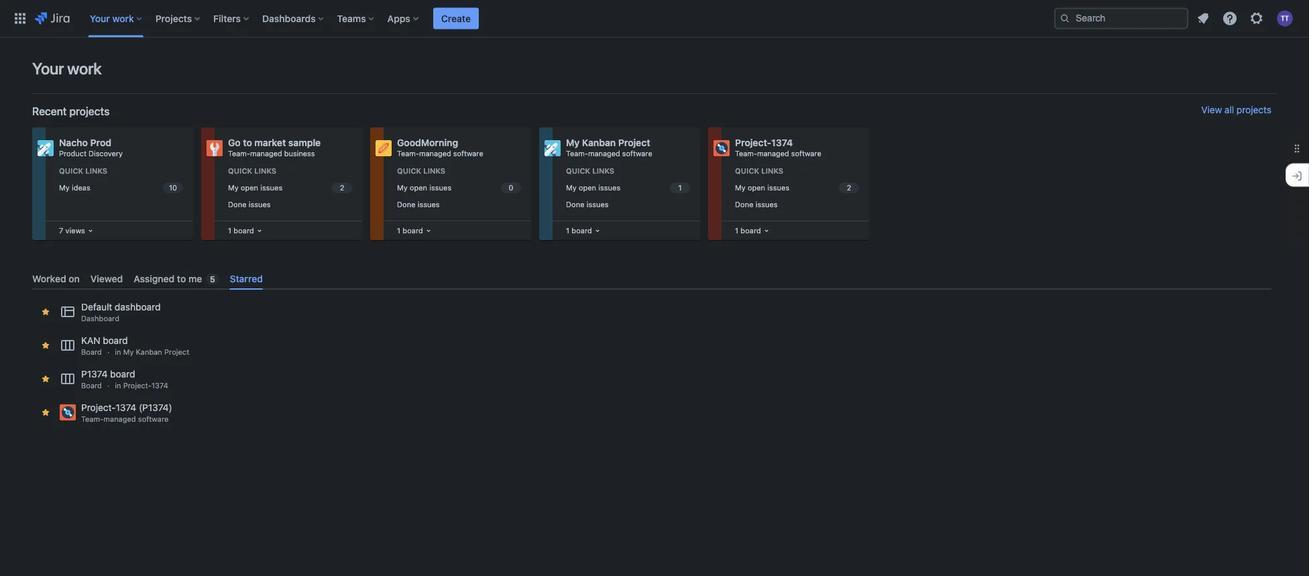 Task type: describe. For each thing, give the bounding box(es) containing it.
managed inside goodmorning team-managed software
[[419, 149, 451, 158]]

(p1374)
[[139, 402, 172, 413]]

my ideas link
[[56, 180, 185, 195]]

search image
[[1060, 13, 1071, 24]]

links for product
[[85, 167, 107, 175]]

· for kan
[[107, 348, 110, 357]]

in for p1374 board
[[115, 382, 121, 390]]

Search field
[[1055, 8, 1189, 29]]

board inside the p1374 board board · in project-1374
[[110, 369, 135, 380]]

work inside popup button
[[112, 13, 134, 24]]

7 views button
[[56, 223, 96, 238]]

kanban inside my kanban project team-managed software
[[582, 137, 616, 148]]

dashboards
[[262, 13, 316, 24]]

done for 1374
[[735, 200, 754, 209]]

done issues link for software
[[394, 197, 523, 212]]

in for kan board
[[115, 348, 121, 357]]

done for team-
[[397, 200, 416, 209]]

1 board button for kanban
[[564, 223, 603, 238]]

software inside project-1374 (p1374) team-managed software
[[138, 415, 169, 424]]

project inside kan board board · in my kanban project
[[164, 348, 189, 357]]

1 board for project
[[566, 226, 592, 235]]

board for team-
[[741, 226, 761, 235]]

0 horizontal spatial your
[[32, 59, 64, 78]]

business
[[284, 149, 315, 158]]

kan
[[81, 335, 100, 346]]

links for market
[[254, 167, 276, 175]]

tab list containing worked on
[[27, 268, 1277, 290]]

team- inside project-1374 (p1374) team-managed software
[[81, 415, 104, 424]]

help image
[[1222, 10, 1238, 26]]

links for team-
[[762, 167, 784, 175]]

default
[[81, 302, 112, 313]]

team- inside goodmorning team-managed software
[[397, 149, 419, 158]]

discovery
[[88, 149, 123, 158]]

goodmorning
[[397, 137, 458, 148]]

0 horizontal spatial projects
[[69, 105, 110, 118]]

managed inside 'go to market sample team-managed business'
[[250, 149, 282, 158]]

appswitcher icon image
[[12, 10, 28, 26]]

view all projects link
[[1202, 104, 1272, 118]]

done issues link for managed
[[733, 197, 861, 212]]

me
[[188, 273, 202, 284]]

view
[[1202, 104, 1222, 115]]

default dashboard dashboard
[[81, 302, 161, 323]]

1 for goodmorning
[[397, 226, 401, 235]]

done issues for managed
[[397, 200, 440, 209]]

links for project
[[592, 167, 615, 175]]

notifications image
[[1195, 10, 1212, 26]]

quick links for project
[[566, 167, 615, 175]]

my open issues for project
[[566, 183, 621, 192]]

software inside goodmorning team-managed software
[[453, 149, 483, 158]]

banner containing your work
[[0, 0, 1310, 38]]

all
[[1225, 104, 1234, 115]]

done for to
[[228, 200, 247, 209]]

board image for software
[[423, 225, 434, 236]]

links for managed
[[423, 167, 446, 175]]

create button
[[433, 8, 479, 29]]

board for managed
[[403, 226, 423, 235]]

my open issues for managed
[[397, 183, 452, 192]]

nacho prod product discovery
[[59, 137, 123, 158]]

projects
[[155, 13, 192, 24]]

apps
[[388, 13, 410, 24]]

filters
[[213, 13, 241, 24]]

quick for project-
[[735, 167, 760, 175]]

ideas
[[72, 183, 90, 192]]

7
[[59, 226, 63, 235]]

1 board button for team-
[[394, 223, 434, 238]]

1 for go to market sample
[[228, 226, 232, 235]]

quick for goodmorning
[[397, 167, 421, 175]]

my inside kan board board · in my kanban project
[[123, 348, 134, 357]]

1 board for team-
[[735, 226, 761, 235]]

1 vertical spatial your work
[[32, 59, 102, 78]]

star image for p1374
[[40, 374, 51, 385]]

apps button
[[384, 8, 424, 29]]

go to market sample team-managed business
[[228, 137, 321, 158]]

board for market
[[234, 226, 254, 235]]

3 star image from the top
[[40, 407, 51, 418]]

kanban inside kan board board · in my kanban project
[[136, 348, 162, 357]]

assigned to me
[[134, 273, 202, 284]]

7 views
[[59, 226, 85, 235]]

my for go to market sample
[[228, 183, 239, 192]]

· for p1374
[[107, 382, 110, 390]]

managed inside project-1374 team-managed software
[[757, 149, 789, 158]]

star image for default
[[40, 307, 51, 317]]

my open issues for market
[[228, 183, 283, 192]]

sample
[[288, 137, 321, 148]]

board image for sample
[[254, 225, 265, 236]]

project-1374 team-managed software
[[735, 137, 822, 158]]

project- for team-
[[735, 137, 772, 148]]

managed inside project-1374 (p1374) team-managed software
[[104, 415, 136, 424]]

quick links for team-
[[735, 167, 784, 175]]

open for kanban
[[579, 183, 596, 192]]

project inside my kanban project team-managed software
[[618, 137, 650, 148]]



Task type: locate. For each thing, give the bounding box(es) containing it.
projects right all
[[1237, 104, 1272, 115]]

done issues link down business
[[225, 197, 354, 212]]

5 quick from the left
[[735, 167, 760, 175]]

links
[[85, 167, 107, 175], [254, 167, 276, 175], [423, 167, 446, 175], [592, 167, 615, 175], [762, 167, 784, 175]]

done issues for team-
[[735, 200, 778, 209]]

1 my open issues from the left
[[228, 183, 283, 192]]

1 vertical spatial work
[[67, 59, 102, 78]]

1 for project-1374
[[735, 226, 739, 235]]

1 vertical spatial board
[[81, 382, 102, 390]]

in up the p1374 board board · in project-1374
[[115, 348, 121, 357]]

project- inside project-1374 (p1374) team-managed software
[[81, 402, 116, 413]]

2 vertical spatial 1374
[[116, 402, 136, 413]]

worked on
[[32, 273, 80, 284]]

my open issues
[[228, 183, 283, 192], [397, 183, 452, 192], [566, 183, 621, 192], [735, 183, 790, 192]]

links down discovery
[[85, 167, 107, 175]]

done down project-1374 team-managed software
[[735, 200, 754, 209]]

1374 inside the p1374 board board · in project-1374
[[152, 382, 168, 390]]

team- inside my kanban project team-managed software
[[566, 149, 588, 158]]

kanban
[[582, 137, 616, 148], [136, 348, 162, 357]]

2 1 from the left
[[397, 226, 401, 235]]

board
[[234, 226, 254, 235], [403, 226, 423, 235], [572, 226, 592, 235], [741, 226, 761, 235], [103, 335, 128, 346], [110, 369, 135, 380]]

· inside the p1374 board board · in project-1374
[[107, 382, 110, 390]]

done issues
[[228, 200, 271, 209], [397, 200, 440, 209], [566, 200, 609, 209], [735, 200, 778, 209]]

3 open from the left
[[579, 183, 596, 192]]

quick up my ideas
[[59, 167, 83, 175]]

· up p1374
[[107, 348, 110, 357]]

to right the go
[[243, 137, 252, 148]]

done issues link for team-
[[564, 197, 692, 212]]

0 horizontal spatial 1374
[[116, 402, 136, 413]]

1 horizontal spatial 1 board button
[[733, 223, 772, 238]]

to inside 'go to market sample team-managed business'
[[243, 137, 252, 148]]

my for nacho prod
[[59, 183, 70, 192]]

my open issues link
[[225, 180, 354, 195], [394, 180, 523, 195], [564, 180, 692, 195], [733, 180, 861, 195]]

software
[[453, 149, 483, 158], [622, 149, 653, 158], [791, 149, 822, 158], [138, 415, 169, 424]]

in inside kan board board · in my kanban project
[[115, 348, 121, 357]]

0 vertical spatial in
[[115, 348, 121, 357]]

done down the go
[[228, 200, 247, 209]]

done
[[228, 200, 247, 209], [397, 200, 416, 209], [566, 200, 585, 209], [735, 200, 754, 209]]

4 board image from the left
[[761, 225, 772, 236]]

done for kanban
[[566, 200, 585, 209]]

1 vertical spatial project-
[[123, 382, 152, 390]]

2 links from the left
[[254, 167, 276, 175]]

on
[[69, 273, 80, 284]]

3 my open issues link from the left
[[564, 180, 692, 195]]

0 vertical spatial 1374
[[772, 137, 793, 148]]

quick links for product
[[59, 167, 107, 175]]

4 open from the left
[[748, 183, 765, 192]]

star image
[[40, 307, 51, 317], [40, 374, 51, 385], [40, 407, 51, 418]]

open for team-
[[410, 183, 427, 192]]

0 vertical spatial your
[[90, 13, 110, 24]]

1 board for managed
[[397, 226, 423, 235]]

1 open from the left
[[241, 183, 258, 192]]

my for project-1374
[[735, 183, 746, 192]]

projects inside 'link'
[[1237, 104, 1272, 115]]

links down project-1374 team-managed software
[[762, 167, 784, 175]]

quick links for market
[[228, 167, 276, 175]]

your profile and settings image
[[1277, 10, 1293, 26]]

project- for (p1374)
[[81, 402, 116, 413]]

4 1 from the left
[[735, 226, 739, 235]]

2 my open issues from the left
[[397, 183, 452, 192]]

tab list
[[27, 268, 1277, 290]]

· inside kan board board · in my kanban project
[[107, 348, 110, 357]]

in up project-1374 (p1374) team-managed software
[[115, 382, 121, 390]]

0 horizontal spatial to
[[177, 273, 186, 284]]

1 board button for 1374
[[733, 223, 772, 238]]

in
[[115, 348, 121, 357], [115, 382, 121, 390]]

quick
[[59, 167, 83, 175], [228, 167, 252, 175], [397, 167, 421, 175], [566, 167, 590, 175], [735, 167, 760, 175]]

4 quick links from the left
[[566, 167, 615, 175]]

0 vertical spatial your work
[[90, 13, 134, 24]]

1 quick from the left
[[59, 167, 83, 175]]

to for assigned
[[177, 273, 186, 284]]

goodmorning team-managed software
[[397, 137, 483, 158]]

1 quick links from the left
[[59, 167, 107, 175]]

your
[[90, 13, 110, 24], [32, 59, 64, 78]]

your inside popup button
[[90, 13, 110, 24]]

0 horizontal spatial kanban
[[136, 348, 162, 357]]

1 links from the left
[[85, 167, 107, 175]]

0 vertical spatial project
[[618, 137, 650, 148]]

quick down project-1374 team-managed software
[[735, 167, 760, 175]]

open
[[241, 183, 258, 192], [410, 183, 427, 192], [579, 183, 596, 192], [748, 183, 765, 192]]

star image
[[40, 340, 51, 351]]

5 links from the left
[[762, 167, 784, 175]]

1 1 board from the left
[[228, 226, 254, 235]]

1 horizontal spatial to
[[243, 137, 252, 148]]

1 horizontal spatial 1374
[[152, 382, 168, 390]]

1 vertical spatial project
[[164, 348, 189, 357]]

2 vertical spatial project-
[[81, 402, 116, 413]]

1 1 board button from the left
[[225, 223, 265, 238]]

done down my kanban project team-managed software at left top
[[566, 200, 585, 209]]

your work inside popup button
[[90, 13, 134, 24]]

done issues link down my kanban project team-managed software at left top
[[564, 197, 692, 212]]

your work up recent projects
[[32, 59, 102, 78]]

to for go
[[243, 137, 252, 148]]

done issues down 'go to market sample team-managed business'
[[228, 200, 271, 209]]

0 vertical spatial project-
[[735, 137, 772, 148]]

prod
[[90, 137, 111, 148]]

1 vertical spatial in
[[115, 382, 121, 390]]

board inside the p1374 board board · in project-1374
[[81, 382, 102, 390]]

0 horizontal spatial 1 board button
[[394, 223, 434, 238]]

1 board
[[228, 226, 254, 235], [397, 226, 423, 235], [566, 226, 592, 235], [735, 226, 761, 235]]

1 vertical spatial ·
[[107, 382, 110, 390]]

3 board image from the left
[[592, 225, 603, 236]]

3 1 from the left
[[566, 226, 570, 235]]

1 vertical spatial star image
[[40, 374, 51, 385]]

1 in from the top
[[115, 348, 121, 357]]

my for my kanban project
[[566, 183, 577, 192]]

quick down the go
[[228, 167, 252, 175]]

settings image
[[1249, 10, 1265, 26]]

1 1 board button from the left
[[394, 223, 434, 238]]

3 done issues from the left
[[566, 200, 609, 209]]

open for 1374
[[748, 183, 765, 192]]

work left projects
[[112, 13, 134, 24]]

1 horizontal spatial project
[[618, 137, 650, 148]]

your work
[[90, 13, 134, 24], [32, 59, 102, 78]]

1374 inside project-1374 (p1374) team-managed software
[[116, 402, 136, 413]]

0 horizontal spatial 1 board button
[[225, 223, 265, 238]]

projects button
[[151, 8, 205, 29]]

board down p1374
[[81, 382, 102, 390]]

to
[[243, 137, 252, 148], [177, 273, 186, 284]]

quick down "goodmorning" in the left top of the page
[[397, 167, 421, 175]]

1 board button
[[225, 223, 265, 238], [564, 223, 603, 238]]

1 vertical spatial 1374
[[152, 382, 168, 390]]

4 links from the left
[[592, 167, 615, 175]]

project
[[618, 137, 650, 148], [164, 348, 189, 357]]

managed inside my kanban project team-managed software
[[588, 149, 620, 158]]

software inside my kanban project team-managed software
[[622, 149, 653, 158]]

team- inside 'go to market sample team-managed business'
[[228, 149, 250, 158]]

0 horizontal spatial work
[[67, 59, 102, 78]]

4 1 board from the left
[[735, 226, 761, 235]]

done issues link for sample
[[225, 197, 354, 212]]

dashboard
[[81, 314, 119, 323]]

1374 for project-1374 (p1374)
[[116, 402, 136, 413]]

my inside my kanban project team-managed software
[[566, 137, 580, 148]]

done issues link down goodmorning team-managed software
[[394, 197, 523, 212]]

0 vertical spatial work
[[112, 13, 134, 24]]

my open issues down my kanban project team-managed software at left top
[[566, 183, 621, 192]]

open down goodmorning team-managed software
[[410, 183, 427, 192]]

kan board board · in my kanban project
[[81, 335, 189, 357]]

your work left projects
[[90, 13, 134, 24]]

done issues for project
[[566, 200, 609, 209]]

projects
[[1237, 104, 1272, 115], [69, 105, 110, 118]]

0 horizontal spatial project-
[[81, 402, 116, 413]]

2 · from the top
[[107, 382, 110, 390]]

my ideas
[[59, 183, 90, 192]]

dashboard
[[115, 302, 161, 313]]

assigned
[[134, 273, 175, 284]]

quick links up ideas on the left of the page
[[59, 167, 107, 175]]

my open issues link for sample
[[225, 180, 354, 195]]

my for goodmorning
[[397, 183, 408, 192]]

1374 for project-1374
[[772, 137, 793, 148]]

worked
[[32, 273, 66, 284]]

primary element
[[8, 0, 1055, 37]]

3 1 board from the left
[[566, 226, 592, 235]]

4 done issues from the left
[[735, 200, 778, 209]]

dashboards button
[[258, 8, 329, 29]]

1374
[[772, 137, 793, 148], [152, 382, 168, 390], [116, 402, 136, 413]]

my open issues down project-1374 team-managed software
[[735, 183, 790, 192]]

to left the me at the left top
[[177, 273, 186, 284]]

4 my open issues link from the left
[[733, 180, 861, 195]]

my open issues for team-
[[735, 183, 790, 192]]

quick for go
[[228, 167, 252, 175]]

work
[[112, 13, 134, 24], [67, 59, 102, 78]]

starred
[[230, 273, 263, 284]]

1 vertical spatial to
[[177, 273, 186, 284]]

my open issues link for team-
[[564, 180, 692, 195]]

4 quick from the left
[[566, 167, 590, 175]]

3 done from the left
[[566, 200, 585, 209]]

1 vertical spatial your
[[32, 59, 64, 78]]

2 vertical spatial star image
[[40, 407, 51, 418]]

jira image
[[35, 10, 70, 26], [35, 10, 70, 26]]

p1374 board board · in project-1374
[[81, 369, 168, 390]]

teams
[[337, 13, 366, 24]]

done down "goodmorning" in the left top of the page
[[397, 200, 416, 209]]

done issues down goodmorning team-managed software
[[397, 200, 440, 209]]

in inside the p1374 board board · in project-1374
[[115, 382, 121, 390]]

4 done from the left
[[735, 200, 754, 209]]

0 vertical spatial board
[[81, 348, 102, 357]]

open down my kanban project team-managed software at left top
[[579, 183, 596, 192]]

board
[[81, 348, 102, 357], [81, 382, 102, 390]]

1 board button
[[394, 223, 434, 238], [733, 223, 772, 238]]

2 in from the top
[[115, 382, 121, 390]]

board inside kan board board · in my kanban project
[[81, 348, 102, 357]]

1 board from the top
[[81, 348, 102, 357]]

·
[[107, 348, 110, 357], [107, 382, 110, 390]]

0 vertical spatial star image
[[40, 307, 51, 317]]

open down project-1374 team-managed software
[[748, 183, 765, 192]]

project- inside the p1374 board board · in project-1374
[[123, 382, 152, 390]]

2 done issues link from the left
[[394, 197, 523, 212]]

recent
[[32, 105, 67, 118]]

5
[[210, 274, 215, 284]]

work up recent projects
[[67, 59, 102, 78]]

5 quick links from the left
[[735, 167, 784, 175]]

3 links from the left
[[423, 167, 446, 175]]

board image
[[254, 225, 265, 236], [423, 225, 434, 236], [592, 225, 603, 236], [761, 225, 772, 236]]

quick links down 'go to market sample team-managed business'
[[228, 167, 276, 175]]

1 done issues link from the left
[[225, 197, 354, 212]]

banner
[[0, 0, 1310, 38]]

0 horizontal spatial project
[[164, 348, 189, 357]]

1 1 from the left
[[228, 226, 232, 235]]

3 quick from the left
[[397, 167, 421, 175]]

1 board button for to
[[225, 223, 265, 238]]

board image
[[85, 225, 96, 236]]

links down 'go to market sample team-managed business'
[[254, 167, 276, 175]]

my open issues link for managed
[[733, 180, 861, 195]]

links down my kanban project team-managed software at left top
[[592, 167, 615, 175]]

to inside tab list
[[177, 273, 186, 284]]

2 horizontal spatial project-
[[735, 137, 772, 148]]

4 my open issues from the left
[[735, 183, 790, 192]]

1374 inside project-1374 team-managed software
[[772, 137, 793, 148]]

1 star image from the top
[[40, 307, 51, 317]]

3 my open issues from the left
[[566, 183, 621, 192]]

my
[[566, 137, 580, 148], [59, 183, 70, 192], [228, 183, 239, 192], [397, 183, 408, 192], [566, 183, 577, 192], [735, 183, 746, 192], [123, 348, 134, 357]]

done issues link
[[225, 197, 354, 212], [394, 197, 523, 212], [564, 197, 692, 212], [733, 197, 861, 212]]

go
[[228, 137, 241, 148]]

1 my open issues link from the left
[[225, 180, 354, 195]]

create
[[441, 13, 471, 24]]

4 done issues link from the left
[[733, 197, 861, 212]]

product
[[59, 149, 86, 158]]

quick links down "goodmorning" in the left top of the page
[[397, 167, 446, 175]]

1 horizontal spatial work
[[112, 13, 134, 24]]

· down p1374
[[107, 382, 110, 390]]

project- inside project-1374 team-managed software
[[735, 137, 772, 148]]

2 1 board button from the left
[[564, 223, 603, 238]]

quick links for managed
[[397, 167, 446, 175]]

projects up prod
[[69, 105, 110, 118]]

1 horizontal spatial kanban
[[582, 137, 616, 148]]

2 1 board from the left
[[397, 226, 423, 235]]

nacho
[[59, 137, 88, 148]]

my open issues link down project-1374 team-managed software
[[733, 180, 861, 195]]

my open issues down goodmorning team-managed software
[[397, 183, 452, 192]]

my kanban project team-managed software
[[566, 137, 653, 158]]

p1374
[[81, 369, 108, 380]]

1 horizontal spatial 1 board button
[[564, 223, 603, 238]]

done issues for market
[[228, 200, 271, 209]]

quick for nacho
[[59, 167, 83, 175]]

2 board from the top
[[81, 382, 102, 390]]

1 for my kanban project
[[566, 226, 570, 235]]

filters button
[[209, 8, 254, 29]]

team- inside project-1374 team-managed software
[[735, 149, 757, 158]]

quick down my kanban project team-managed software at left top
[[566, 167, 590, 175]]

3 done issues link from the left
[[564, 197, 692, 212]]

done issues link down project-1374 team-managed software
[[733, 197, 861, 212]]

1 done from the left
[[228, 200, 247, 209]]

board down kan on the left of page
[[81, 348, 102, 357]]

your work button
[[86, 8, 147, 29]]

2 star image from the top
[[40, 374, 51, 385]]

2 done issues from the left
[[397, 200, 440, 209]]

quick for my
[[566, 167, 590, 175]]

1 · from the top
[[107, 348, 110, 357]]

1 horizontal spatial project-
[[123, 382, 152, 390]]

open for to
[[241, 183, 258, 192]]

views
[[65, 226, 85, 235]]

1
[[228, 226, 232, 235], [397, 226, 401, 235], [566, 226, 570, 235], [735, 226, 739, 235]]

project-1374 (p1374) team-managed software
[[81, 402, 172, 424]]

managed
[[250, 149, 282, 158], [419, 149, 451, 158], [588, 149, 620, 158], [757, 149, 789, 158], [104, 415, 136, 424]]

1 horizontal spatial projects
[[1237, 104, 1272, 115]]

2 board image from the left
[[423, 225, 434, 236]]

links down goodmorning team-managed software
[[423, 167, 446, 175]]

quick links down project-1374 team-managed software
[[735, 167, 784, 175]]

board image for team-
[[592, 225, 603, 236]]

board inside kan board board · in my kanban project
[[103, 335, 128, 346]]

1 horizontal spatial your
[[90, 13, 110, 24]]

software inside project-1374 team-managed software
[[791, 149, 822, 158]]

my open issues link down business
[[225, 180, 354, 195]]

quick links
[[59, 167, 107, 175], [228, 167, 276, 175], [397, 167, 446, 175], [566, 167, 615, 175], [735, 167, 784, 175]]

0 vertical spatial kanban
[[582, 137, 616, 148]]

market
[[255, 137, 286, 148]]

1 vertical spatial kanban
[[136, 348, 162, 357]]

3 quick links from the left
[[397, 167, 446, 175]]

teams button
[[333, 8, 379, 29]]

2 quick links from the left
[[228, 167, 276, 175]]

done issues down project-1374 team-managed software
[[735, 200, 778, 209]]

board for kan
[[81, 348, 102, 357]]

issues
[[260, 183, 283, 192], [429, 183, 452, 192], [599, 183, 621, 192], [768, 183, 790, 192], [249, 200, 271, 209], [418, 200, 440, 209], [587, 200, 609, 209], [756, 200, 778, 209]]

my open issues link for software
[[394, 180, 523, 195]]

my open issues link down goodmorning team-managed software
[[394, 180, 523, 195]]

2 1 board button from the left
[[733, 223, 772, 238]]

team-
[[228, 149, 250, 158], [397, 149, 419, 158], [566, 149, 588, 158], [735, 149, 757, 158], [81, 415, 104, 424]]

board image for managed
[[761, 225, 772, 236]]

2 horizontal spatial 1374
[[772, 137, 793, 148]]

open down 'go to market sample team-managed business'
[[241, 183, 258, 192]]

1 done issues from the left
[[228, 200, 271, 209]]

done issues down my kanban project team-managed software at left top
[[566, 200, 609, 209]]

board for p1374
[[81, 382, 102, 390]]

board for project
[[572, 226, 592, 235]]

2 open from the left
[[410, 183, 427, 192]]

1 board for market
[[228, 226, 254, 235]]

0 vertical spatial ·
[[107, 348, 110, 357]]

2 quick from the left
[[228, 167, 252, 175]]

viewed
[[90, 273, 123, 284]]

2 done from the left
[[397, 200, 416, 209]]

view all projects
[[1202, 104, 1272, 115]]

0 vertical spatial to
[[243, 137, 252, 148]]

project-
[[735, 137, 772, 148], [123, 382, 152, 390], [81, 402, 116, 413]]

quick links down my kanban project team-managed software at left top
[[566, 167, 615, 175]]

my open issues down 'go to market sample team-managed business'
[[228, 183, 283, 192]]

2 my open issues link from the left
[[394, 180, 523, 195]]

recent projects
[[32, 105, 110, 118]]

my open issues link down my kanban project team-managed software at left top
[[564, 180, 692, 195]]

1 board image from the left
[[254, 225, 265, 236]]



Task type: vqa. For each thing, say whether or not it's contained in the screenshot.
bottom "TURTLE"
no



